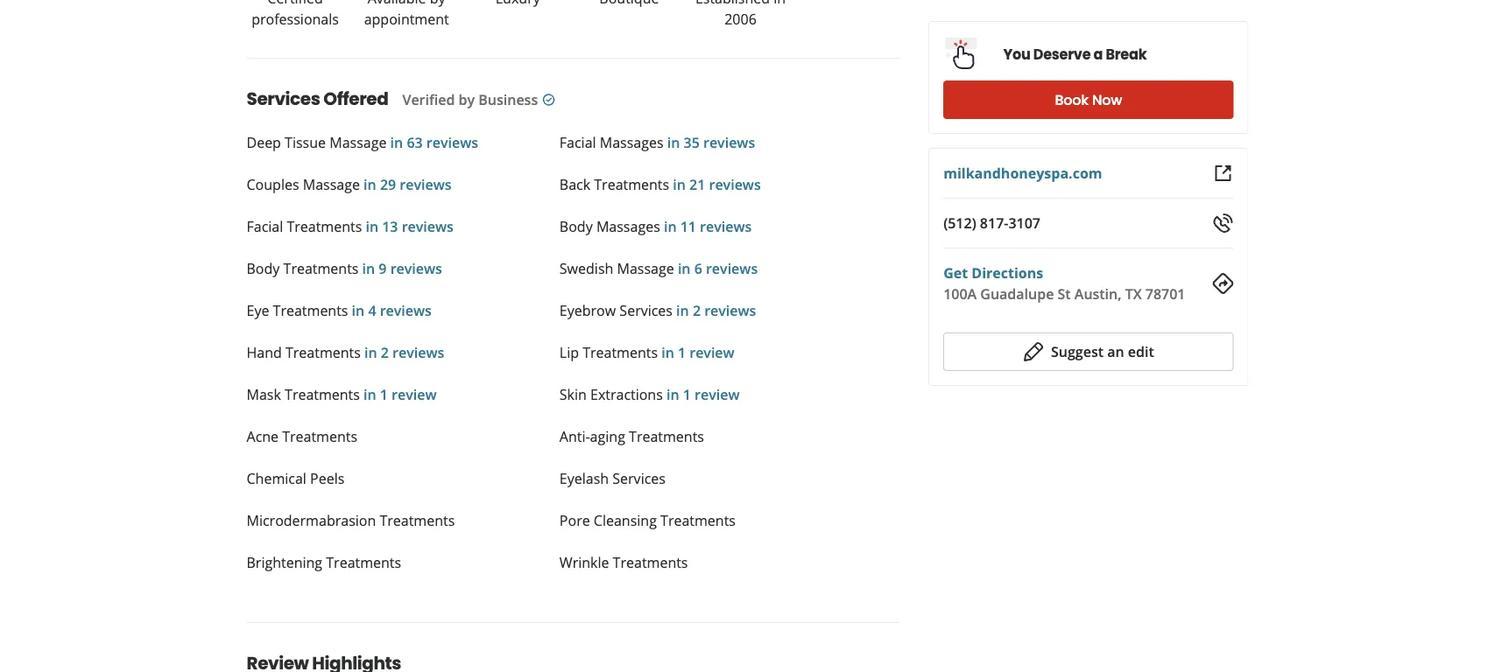 Task type: locate. For each thing, give the bounding box(es) containing it.
in down eyebrow services in 2 reviews
[[662, 343, 675, 362]]

body massages in 11 reviews
[[560, 217, 752, 236]]

reviews down in 6 reviews link
[[705, 301, 757, 320]]

1 down "lip treatments in 1 review"
[[683, 386, 691, 404]]

16 checkmark badged v2 image
[[542, 93, 556, 107]]

2 vertical spatial services
[[613, 470, 666, 489]]

by inside services offered element
[[459, 90, 475, 109]]

anti-aging treatments
[[560, 428, 704, 446]]

in 2 reviews link for eyebrow services in 2 reviews
[[673, 301, 757, 320]]

21
[[690, 175, 706, 194]]

deserve
[[1034, 45, 1091, 64]]

reviews for body massages in 11 reviews
[[700, 217, 752, 236]]

available by appointment
[[364, 0, 449, 28]]

in left 29
[[364, 175, 377, 194]]

1 vertical spatial massages
[[597, 217, 660, 236]]

reviews right "13"
[[402, 217, 454, 236]]

deep
[[247, 133, 281, 152]]

massage up couples massage in 29 reviews
[[330, 133, 387, 152]]

services up deep
[[247, 87, 320, 111]]

review down the hand treatments in 2 reviews
[[392, 386, 437, 404]]

services down anti-aging treatments
[[613, 470, 666, 489]]

massages up back treatments in 21 reviews at the top
[[600, 133, 664, 152]]

massage for swedish massage
[[617, 259, 674, 278]]

reviews right 9
[[390, 259, 442, 278]]

facial
[[560, 133, 596, 152], [247, 217, 283, 236]]

back
[[560, 175, 591, 194]]

an
[[1108, 343, 1125, 361]]

24 directions v2 image
[[1213, 273, 1234, 294]]

treatments for wrinkle treatments
[[613, 554, 688, 573]]

facial for facial treatments in 13 reviews
[[247, 217, 283, 236]]

lip
[[560, 343, 579, 362]]

reviews down in 4 reviews link
[[393, 343, 445, 362]]

2 down in 4 reviews link
[[381, 343, 389, 362]]

skin
[[560, 386, 587, 404]]

facial up "back"
[[560, 133, 596, 152]]

1 for skin extractions
[[683, 386, 691, 404]]

treatments for acne treatments
[[282, 428, 358, 446]]

edit
[[1128, 343, 1155, 361]]

back treatments in 21 reviews
[[560, 175, 761, 194]]

suggest an edit
[[1051, 343, 1155, 361]]

review for lip treatments in 1 review
[[690, 343, 735, 362]]

2
[[693, 301, 701, 320], [381, 343, 389, 362]]

2 vertical spatial massage
[[617, 259, 674, 278]]

0 vertical spatial massage
[[330, 133, 387, 152]]

in left "13"
[[366, 217, 379, 236]]

4
[[368, 301, 376, 320]]

a
[[1094, 45, 1103, 64]]

review
[[690, 343, 735, 362], [392, 386, 437, 404], [695, 386, 740, 404]]

massages
[[600, 133, 664, 152], [597, 217, 660, 236]]

peels
[[310, 470, 345, 489]]

review down eyebrow services in 2 reviews
[[690, 343, 735, 362]]

in 1 review link down the hand treatments in 2 reviews
[[360, 386, 437, 404]]

offered
[[324, 87, 389, 111]]

9
[[379, 259, 387, 278]]

0 vertical spatial by
[[430, 0, 446, 7]]

0 vertical spatial in 2 reviews link
[[673, 301, 757, 320]]

established
[[696, 0, 770, 7]]

in left 4
[[352, 301, 365, 320]]

brightening
[[247, 554, 323, 573]]

verified by business
[[403, 90, 538, 109]]

in 21 reviews link
[[670, 175, 761, 194]]

austin,
[[1075, 285, 1122, 304]]

in left 11
[[664, 217, 677, 236]]

extractions
[[591, 386, 663, 404]]

wrinkle
[[560, 554, 609, 573]]

acne treatments
[[247, 428, 358, 446]]

1 vertical spatial 2
[[381, 343, 389, 362]]

63
[[407, 133, 423, 152]]

reviews right 4
[[380, 301, 432, 320]]

treatments for body treatments in 9 reviews
[[284, 259, 359, 278]]

chemical
[[247, 470, 307, 489]]

tx
[[1126, 285, 1142, 304]]

0 vertical spatial facial
[[560, 133, 596, 152]]

2 down 6
[[693, 301, 701, 320]]

by for services offered
[[459, 90, 475, 109]]

suggest
[[1051, 343, 1104, 361]]

reviews for facial massages in 35 reviews
[[704, 133, 756, 152]]

reviews right 11
[[700, 217, 752, 236]]

established in 2006
[[696, 0, 786, 28]]

hand treatments in 2 reviews
[[247, 343, 445, 362]]

in 6 reviews link
[[674, 259, 758, 278]]

services for eyelash services
[[613, 470, 666, 489]]

reviews right 63
[[427, 133, 478, 152]]

you deserve a break
[[1004, 45, 1147, 64]]

in
[[774, 0, 786, 7], [390, 133, 403, 152], [668, 133, 680, 152], [364, 175, 377, 194], [673, 175, 686, 194], [366, 217, 379, 236], [664, 217, 677, 236], [362, 259, 375, 278], [678, 259, 691, 278], [352, 301, 365, 320], [677, 301, 689, 320], [365, 343, 377, 362], [662, 343, 675, 362], [364, 386, 376, 404], [667, 386, 680, 404]]

treatments for lip treatments in 1 review
[[583, 343, 658, 362]]

1 down eyebrow services in 2 reviews
[[678, 343, 686, 362]]

24 phone v2 image
[[1213, 213, 1234, 234]]

in left 6
[[678, 259, 691, 278]]

facial treatments in 13 reviews
[[247, 217, 454, 236]]

services up "lip treatments in 1 review"
[[620, 301, 673, 320]]

in down 4
[[365, 343, 377, 362]]

reviews right 21
[[709, 175, 761, 194]]

treatments
[[594, 175, 670, 194], [287, 217, 362, 236], [284, 259, 359, 278], [273, 301, 348, 320], [286, 343, 361, 362], [583, 343, 658, 362], [285, 386, 360, 404], [282, 428, 358, 446], [629, 428, 704, 446], [380, 512, 455, 531], [661, 512, 736, 531], [326, 554, 401, 573], [613, 554, 688, 573]]

100a
[[944, 285, 977, 304]]

now
[[1093, 90, 1123, 110]]

3107
[[1009, 214, 1041, 233]]

by inside 'available by appointment'
[[430, 0, 446, 7]]

reviews right 6
[[706, 259, 758, 278]]

by
[[430, 0, 446, 7], [459, 90, 475, 109]]

eye treatments in 4 reviews
[[247, 301, 432, 320]]

by right verified
[[459, 90, 475, 109]]

massage up facial treatments in 13 reviews
[[303, 175, 360, 194]]

reviews
[[427, 133, 478, 152], [704, 133, 756, 152], [400, 175, 452, 194], [709, 175, 761, 194], [402, 217, 454, 236], [700, 217, 752, 236], [390, 259, 442, 278], [706, 259, 758, 278], [380, 301, 432, 320], [705, 301, 757, 320], [393, 343, 445, 362]]

0 horizontal spatial facial
[[247, 217, 283, 236]]

massages up swedish massage in 6 reviews
[[597, 217, 660, 236]]

treatments for microdermabrasion treatments
[[380, 512, 455, 531]]

body up eye
[[247, 259, 280, 278]]

review down "lip treatments in 1 review"
[[695, 386, 740, 404]]

in left 35
[[668, 133, 680, 152]]

0 vertical spatial body
[[560, 217, 593, 236]]

in 1 review link for skin extractions
[[663, 386, 740, 404]]

reviews right 35
[[704, 133, 756, 152]]

in 1 review link down eyebrow services in 2 reviews
[[658, 343, 735, 362]]

in 1 review link down "lip treatments in 1 review"
[[663, 386, 740, 404]]

in left 21
[[673, 175, 686, 194]]

services
[[247, 87, 320, 111], [620, 301, 673, 320], [613, 470, 666, 489]]

treatments for eye treatments in 4 reviews
[[273, 301, 348, 320]]

35
[[684, 133, 700, 152]]

in for lip treatments
[[662, 343, 675, 362]]

in right established
[[774, 0, 786, 7]]

massages for facial massages
[[600, 133, 664, 152]]

treatments for hand treatments in 2 reviews
[[286, 343, 361, 362]]

in 2 reviews link down in 4 reviews link
[[361, 343, 445, 362]]

in right extractions
[[667, 386, 680, 404]]

1 for lip treatments
[[678, 343, 686, 362]]

1 vertical spatial services
[[620, 301, 673, 320]]

body down "back"
[[560, 217, 593, 236]]

1 horizontal spatial by
[[459, 90, 475, 109]]

treatments for brightening treatments
[[326, 554, 401, 573]]

suggest an edit button
[[944, 333, 1234, 372]]

by up "appointment"
[[430, 0, 446, 7]]

review for skin extractions in 1 review
[[695, 386, 740, 404]]

in for facial massages
[[668, 133, 680, 152]]

facial down couples
[[247, 217, 283, 236]]

appointment
[[364, 10, 449, 28]]

body
[[560, 217, 593, 236], [247, 259, 280, 278]]

0 horizontal spatial body
[[247, 259, 280, 278]]

1 down the hand treatments in 2 reviews
[[380, 386, 388, 404]]

treatments for facial treatments in 13 reviews
[[287, 217, 362, 236]]

review for mask treatments in 1 review
[[392, 386, 437, 404]]

0 horizontal spatial in 2 reviews link
[[361, 343, 445, 362]]

in 9 reviews link
[[359, 259, 442, 278]]

24 pencil v2 image
[[1023, 342, 1044, 363]]

0 horizontal spatial 2
[[381, 343, 389, 362]]

in left 9
[[362, 259, 375, 278]]

1 vertical spatial in 2 reviews link
[[361, 343, 445, 362]]

facial massages in 35 reviews
[[560, 133, 756, 152]]

1
[[678, 343, 686, 362], [380, 386, 388, 404], [683, 386, 691, 404]]

reviews right 29
[[400, 175, 452, 194]]

lip treatments in 1 review
[[560, 343, 735, 362]]

brightening treatments
[[247, 554, 401, 573]]

29
[[380, 175, 396, 194]]

0 horizontal spatial by
[[430, 0, 446, 7]]

mask treatments in 1 review
[[247, 386, 437, 404]]

1 vertical spatial by
[[459, 90, 475, 109]]

11
[[681, 217, 697, 236]]

reviews for back treatments in 21 reviews
[[709, 175, 761, 194]]

in down the hand treatments in 2 reviews
[[364, 386, 376, 404]]

in left 63
[[390, 133, 403, 152]]

in for back treatments
[[673, 175, 686, 194]]

chemical peels
[[247, 470, 345, 489]]

1 horizontal spatial in 2 reviews link
[[673, 301, 757, 320]]

microdermabrasion treatments
[[247, 512, 455, 531]]

1 vertical spatial massage
[[303, 175, 360, 194]]

in down swedish massage in 6 reviews
[[677, 301, 689, 320]]

1 vertical spatial body
[[247, 259, 280, 278]]

in 2 reviews link down in 6 reviews link
[[673, 301, 757, 320]]

in 63 reviews link
[[387, 133, 478, 152]]

you
[[1004, 45, 1031, 64]]

2 for hand treatments
[[381, 343, 389, 362]]

1 vertical spatial facial
[[247, 217, 283, 236]]

1 horizontal spatial 2
[[693, 301, 701, 320]]

1 horizontal spatial facial
[[560, 133, 596, 152]]

treatments for back treatments in 21 reviews
[[594, 175, 670, 194]]

couples massage in 29 reviews
[[247, 175, 452, 194]]

massage down body massages in 11 reviews
[[617, 259, 674, 278]]

0 vertical spatial massages
[[600, 133, 664, 152]]

aging
[[590, 428, 626, 446]]

0 vertical spatial 2
[[693, 301, 701, 320]]

skin extractions in 1 review
[[560, 386, 740, 404]]

1 horizontal spatial body
[[560, 217, 593, 236]]

couples
[[247, 175, 299, 194]]

by for certified professionals
[[430, 0, 446, 7]]



Task type: vqa. For each thing, say whether or not it's contained in the screenshot.


Task type: describe. For each thing, give the bounding box(es) containing it.
eye
[[247, 301, 269, 320]]

services offered element
[[219, 58, 901, 595]]

get directions link
[[944, 264, 1044, 283]]

mask
[[247, 386, 281, 404]]

get directions 100a guadalupe st austin, tx 78701
[[944, 264, 1186, 304]]

business
[[479, 90, 538, 109]]

tissue
[[285, 133, 326, 152]]

acne
[[247, 428, 279, 446]]

milkandhoneyspa.com
[[944, 164, 1103, 183]]

24 external link v2 image
[[1213, 163, 1234, 184]]

in for body treatments
[[362, 259, 375, 278]]

reviews for eyebrow services in 2 reviews
[[705, 301, 757, 320]]

78701
[[1146, 285, 1186, 304]]

facial for facial massages in 35 reviews
[[560, 133, 596, 152]]

microdermabrasion
[[247, 512, 376, 531]]

reviews for eye treatments in 4 reviews
[[380, 301, 432, 320]]

reviews for hand treatments in 2 reviews
[[393, 343, 445, 362]]

hand
[[247, 343, 282, 362]]

0 vertical spatial services
[[247, 87, 320, 111]]

(512) 817-3107
[[944, 214, 1041, 233]]

verified
[[403, 90, 455, 109]]

in 4 reviews link
[[348, 301, 432, 320]]

break
[[1106, 45, 1147, 64]]

deep tissue massage in 63 reviews
[[247, 133, 478, 152]]

guadalupe
[[981, 285, 1054, 304]]

in for facial treatments
[[366, 217, 379, 236]]

in for eye treatments
[[352, 301, 365, 320]]

certified
[[268, 0, 323, 7]]

body for body treatments in 9 reviews
[[247, 259, 280, 278]]

in 35 reviews link
[[664, 133, 756, 152]]

services for eyebrow services in 2 reviews
[[620, 301, 673, 320]]

13
[[382, 217, 398, 236]]

treatments for mask treatments in 1 review
[[285, 386, 360, 404]]

eyebrow services in 2 reviews
[[560, 301, 757, 320]]

in 29 reviews link
[[360, 175, 452, 194]]

certified professionals
[[252, 0, 339, 28]]

book now
[[1055, 90, 1123, 110]]

in for mask treatments
[[364, 386, 376, 404]]

book
[[1055, 90, 1089, 110]]

in for couples massage
[[364, 175, 377, 194]]

reviews for facial treatments in 13 reviews
[[402, 217, 454, 236]]

in 1 review link for mask treatments
[[360, 386, 437, 404]]

professionals
[[252, 10, 339, 28]]

in inside the established in 2006
[[774, 0, 786, 7]]

in for body massages
[[664, 217, 677, 236]]

6
[[695, 259, 703, 278]]

reviews for couples massage in 29 reviews
[[400, 175, 452, 194]]

in 11 reviews link
[[660, 217, 752, 236]]

get
[[944, 264, 968, 283]]

eyebrow
[[560, 301, 616, 320]]

available
[[368, 0, 426, 7]]

anti-
[[560, 428, 590, 446]]

reviews for body treatments in 9 reviews
[[390, 259, 442, 278]]

eyelash services
[[560, 470, 666, 489]]

massage for couples massage
[[303, 175, 360, 194]]

pore cleansing treatments
[[560, 512, 736, 531]]

st
[[1058, 285, 1071, 304]]

2 for eyebrow services
[[693, 301, 701, 320]]

2006
[[725, 10, 757, 28]]

(512)
[[944, 214, 977, 233]]

cleansing
[[594, 512, 657, 531]]

in for hand treatments
[[365, 343, 377, 362]]

book now link
[[944, 81, 1234, 119]]

directions
[[972, 264, 1044, 283]]

in for swedish massage
[[678, 259, 691, 278]]

in for eyebrow services
[[677, 301, 689, 320]]

in for skin extractions
[[667, 386, 680, 404]]

services offered
[[247, 87, 389, 111]]

body treatments in 9 reviews
[[247, 259, 442, 278]]

swedish
[[560, 259, 614, 278]]

817-
[[980, 214, 1009, 233]]

wrinkle treatments
[[560, 554, 688, 573]]

reviews for swedish massage in 6 reviews
[[706, 259, 758, 278]]

in 2 reviews link for hand treatments in 2 reviews
[[361, 343, 445, 362]]

1 for mask treatments
[[380, 386, 388, 404]]

swedish massage in 6 reviews
[[560, 259, 758, 278]]

massages for body massages
[[597, 217, 660, 236]]

in 1 review link for lip treatments
[[658, 343, 735, 362]]

pore
[[560, 512, 590, 531]]

body for body massages in 11 reviews
[[560, 217, 593, 236]]

eyelash
[[560, 470, 609, 489]]

in 13 reviews link
[[362, 217, 454, 236]]

milkandhoneyspa.com link
[[944, 164, 1103, 183]]



